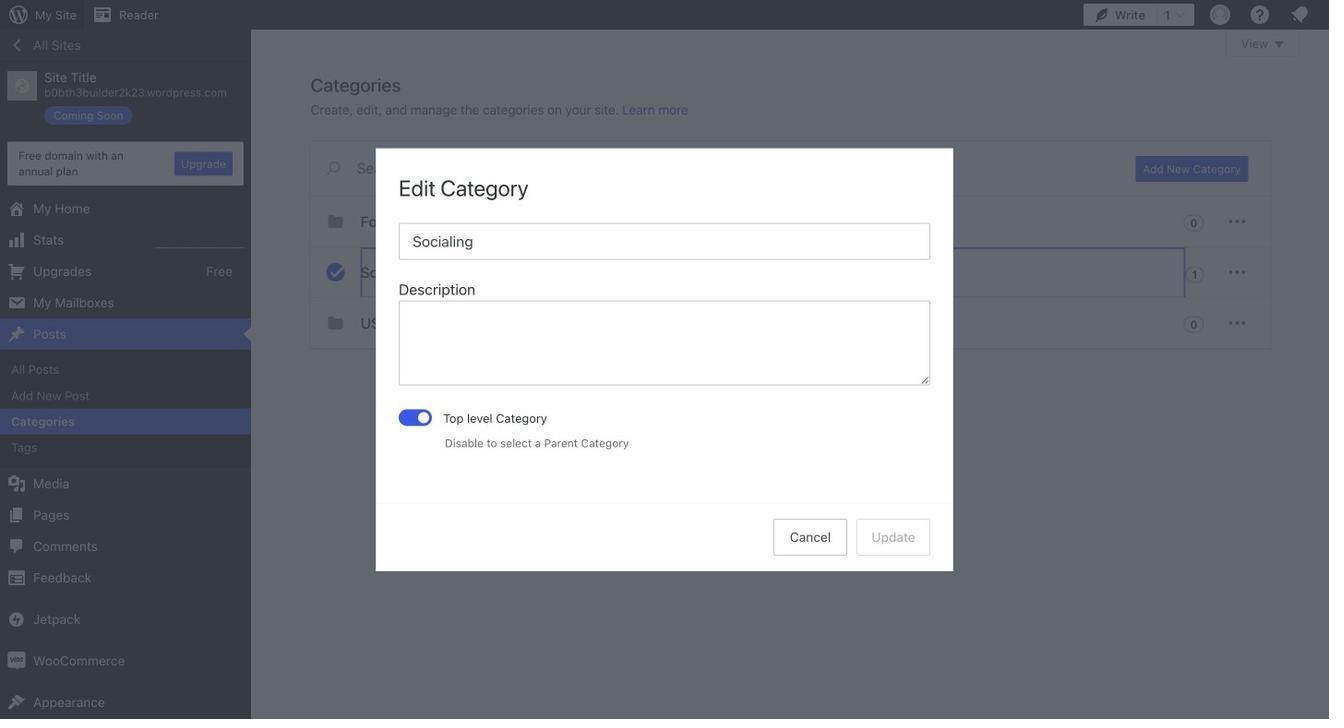 Task type: vqa. For each thing, say whether or not it's contained in the screenshot.
the Add a sharing button IMAGE at the bottom right of page
no



Task type: locate. For each thing, give the bounding box(es) containing it.
group
[[399, 278, 931, 391]]

New Category Name text field
[[399, 223, 931, 260]]

socialing image
[[325, 261, 347, 283]]

toggle menu image
[[1226, 210, 1249, 233], [1226, 261, 1249, 283], [1226, 312, 1249, 334]]

highest hourly views 0 image
[[156, 236, 244, 248]]

closed image
[[1275, 42, 1284, 48]]

dialog
[[377, 149, 953, 570]]

None text field
[[399, 300, 931, 385]]

main content
[[311, 30, 1300, 349]]

manage your notifications image
[[1289, 4, 1311, 26]]

row
[[311, 197, 1271, 349]]

usc image
[[325, 312, 347, 334]]

1 vertical spatial toggle menu image
[[1226, 261, 1249, 283]]

list item
[[1321, 94, 1329, 162], [1321, 190, 1329, 277], [1321, 277, 1329, 363], [1321, 363, 1329, 432]]

None search field
[[311, 141, 1114, 195]]

3 list item from the top
[[1321, 277, 1329, 363]]

2 vertical spatial toggle menu image
[[1226, 312, 1249, 334]]

2 toggle menu image from the top
[[1226, 261, 1249, 283]]

0 vertical spatial toggle menu image
[[1226, 210, 1249, 233]]

3 toggle menu image from the top
[[1226, 312, 1249, 334]]

img image
[[7, 652, 26, 670]]

toggle menu image for socialing icon
[[1226, 261, 1249, 283]]

1 toggle menu image from the top
[[1226, 210, 1249, 233]]

1 list item from the top
[[1321, 94, 1329, 162]]



Task type: describe. For each thing, give the bounding box(es) containing it.
toggle menu image for the folder image
[[1226, 210, 1249, 233]]

update your profile, personal settings, and more image
[[1209, 4, 1232, 26]]

toggle menu image for usc icon
[[1226, 312, 1249, 334]]

4 list item from the top
[[1321, 363, 1329, 432]]

2 list item from the top
[[1321, 190, 1329, 277]]

help image
[[1249, 4, 1271, 26]]

folder image
[[325, 210, 347, 233]]



